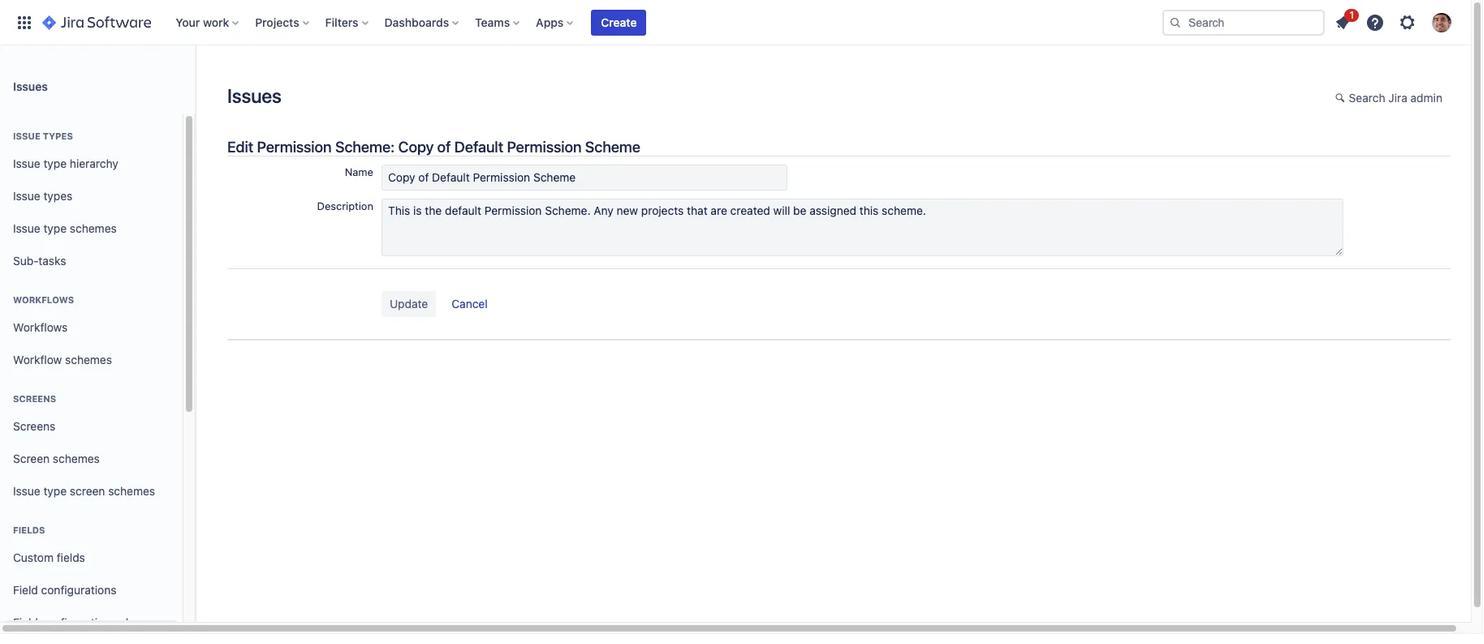 Task type: locate. For each thing, give the bounding box(es) containing it.
type left screen
[[43, 484, 67, 498]]

create
[[601, 15, 637, 29]]

workflows up workflow
[[13, 320, 68, 334]]

1 vertical spatial screens
[[13, 419, 55, 433]]

schemes down field configurations link
[[114, 616, 161, 630]]

of
[[437, 138, 451, 156]]

1 screens from the top
[[13, 394, 56, 404]]

fields
[[57, 551, 85, 565]]

type inside screens group
[[43, 484, 67, 498]]

screen schemes
[[13, 452, 100, 466]]

projects button
[[250, 9, 316, 35]]

jira software image
[[42, 13, 151, 32], [42, 13, 151, 32]]

issue for issue types
[[13, 131, 41, 141]]

issue up "sub-"
[[13, 221, 40, 235]]

search image
[[1169, 16, 1182, 29]]

schemes down the issue types link
[[70, 221, 117, 235]]

type up tasks
[[43, 221, 67, 235]]

search
[[1349, 91, 1385, 105]]

search jira admin link
[[1327, 86, 1451, 112]]

help image
[[1366, 13, 1385, 32]]

4 issue from the top
[[13, 221, 40, 235]]

issue left the types
[[13, 189, 40, 203]]

0 vertical spatial type
[[43, 156, 67, 170]]

1 vertical spatial type
[[43, 221, 67, 235]]

issue type schemes
[[13, 221, 117, 235]]

1 workflows from the top
[[13, 295, 74, 305]]

permission
[[257, 138, 332, 156], [507, 138, 582, 156]]

field for field configurations
[[13, 583, 38, 597]]

2 vertical spatial type
[[43, 484, 67, 498]]

field left configuration
[[13, 616, 38, 630]]

issues
[[13, 79, 48, 93], [227, 84, 281, 107]]

issue for issue type screen schemes
[[13, 484, 40, 498]]

admin
[[1411, 91, 1443, 105]]

description
[[317, 200, 373, 213]]

type for screen
[[43, 484, 67, 498]]

1 type from the top
[[43, 156, 67, 170]]

teams
[[475, 15, 510, 29]]

schemes down "workflows" "link" at the left
[[65, 353, 112, 367]]

type down types
[[43, 156, 67, 170]]

None text field
[[382, 165, 787, 191]]

issue down issue types
[[13, 156, 40, 170]]

screens for screens group
[[13, 394, 56, 404]]

issues up edit
[[227, 84, 281, 107]]

sub-tasks
[[13, 254, 66, 268]]

permission right edit
[[257, 138, 332, 156]]

schemes
[[70, 221, 117, 235], [65, 353, 112, 367], [53, 452, 100, 466], [108, 484, 155, 498], [114, 616, 161, 630]]

1 vertical spatial workflows
[[13, 320, 68, 334]]

screens up screen
[[13, 419, 55, 433]]

3 issue from the top
[[13, 189, 40, 203]]

0 vertical spatial workflows
[[13, 295, 74, 305]]

schemes inside issue types group
[[70, 221, 117, 235]]

custom
[[13, 551, 54, 565]]

schemes up issue type screen schemes
[[53, 452, 100, 466]]

screen schemes link
[[6, 443, 176, 476]]

1 horizontal spatial permission
[[507, 138, 582, 156]]

workflows inside "link"
[[13, 320, 68, 334]]

issues up issue types
[[13, 79, 48, 93]]

issue types link
[[6, 180, 176, 213]]

None submit
[[382, 291, 436, 317]]

screens down workflow
[[13, 394, 56, 404]]

scheme
[[585, 138, 640, 156]]

0 vertical spatial screens
[[13, 394, 56, 404]]

field configurations link
[[6, 575, 176, 607]]

field down custom
[[13, 583, 38, 597]]

1 field from the top
[[13, 583, 38, 597]]

2 type from the top
[[43, 221, 67, 235]]

banner
[[0, 0, 1471, 45]]

field
[[13, 583, 38, 597], [13, 616, 38, 630]]

screens group
[[6, 377, 176, 513]]

edit permission scheme: copy of default permission scheme
[[227, 138, 640, 156]]

workflows down sub-tasks
[[13, 295, 74, 305]]

1 horizontal spatial issues
[[227, 84, 281, 107]]

custom fields link
[[6, 542, 176, 575]]

your
[[176, 15, 200, 29]]

sidebar navigation image
[[177, 65, 213, 97]]

small image
[[1335, 92, 1348, 105]]

issue
[[13, 131, 41, 141], [13, 156, 40, 170], [13, 189, 40, 203], [13, 221, 40, 235], [13, 484, 40, 498]]

issue down screen
[[13, 484, 40, 498]]

workflows for "workflows" "link" at the left
[[13, 320, 68, 334]]

schemes inside workflows group
[[65, 353, 112, 367]]

1
[[1350, 9, 1354, 21]]

2 field from the top
[[13, 616, 38, 630]]

2 issue from the top
[[13, 156, 40, 170]]

screens for screens link
[[13, 419, 55, 433]]

2 screens from the top
[[13, 419, 55, 433]]

scheme:
[[335, 138, 395, 156]]

issue for issue types
[[13, 189, 40, 203]]

screens
[[13, 394, 56, 404], [13, 419, 55, 433]]

sub-
[[13, 254, 38, 268]]

5 issue from the top
[[13, 484, 40, 498]]

name
[[345, 166, 373, 179]]

0 vertical spatial field
[[13, 583, 38, 597]]

issue types group
[[6, 114, 176, 283]]

3 type from the top
[[43, 484, 67, 498]]

type
[[43, 156, 67, 170], [43, 221, 67, 235], [43, 484, 67, 498]]

0 horizontal spatial permission
[[257, 138, 332, 156]]

workflow
[[13, 353, 62, 367]]

0 horizontal spatial issues
[[13, 79, 48, 93]]

configuration
[[41, 616, 111, 630]]

workflows
[[13, 295, 74, 305], [13, 320, 68, 334]]

dashboards button
[[380, 9, 465, 35]]

screen
[[13, 452, 50, 466]]

schemes right screen
[[108, 484, 155, 498]]

issue left types
[[13, 131, 41, 141]]

1 vertical spatial field
[[13, 616, 38, 630]]

issue inside screens group
[[13, 484, 40, 498]]

work
[[203, 15, 229, 29]]

issue for issue type schemes
[[13, 221, 40, 235]]

permission right default
[[507, 138, 582, 156]]

2 workflows from the top
[[13, 320, 68, 334]]

search jira admin
[[1349, 91, 1443, 105]]

field configuration schemes link
[[6, 607, 176, 635]]

1 issue from the top
[[13, 131, 41, 141]]

primary element
[[10, 0, 1163, 45]]

filters
[[325, 15, 358, 29]]

cancel
[[452, 297, 488, 311]]



Task type: vqa. For each thing, say whether or not it's contained in the screenshot.
All
no



Task type: describe. For each thing, give the bounding box(es) containing it.
fields group
[[6, 508, 176, 635]]

custom fields
[[13, 551, 85, 565]]

filters button
[[320, 9, 375, 35]]

workflows group
[[6, 278, 176, 382]]

field configuration schemes
[[13, 616, 161, 630]]

types
[[43, 131, 73, 141]]

edit
[[227, 138, 253, 156]]

Search field
[[1163, 9, 1325, 35]]

issue type screen schemes link
[[6, 476, 176, 508]]

issue type hierarchy link
[[6, 148, 176, 180]]

field configurations
[[13, 583, 116, 597]]

cancel link
[[443, 292, 496, 318]]

This is the default Permission Scheme. Any new projects that are created will be assigned this scheme. text field
[[382, 199, 1344, 257]]

issue types
[[13, 189, 72, 203]]

workflows link
[[6, 312, 176, 344]]

field for field configuration schemes
[[13, 616, 38, 630]]

issue types
[[13, 131, 73, 141]]

fields
[[13, 525, 45, 536]]

teams button
[[470, 9, 526, 35]]

dashboards
[[384, 15, 449, 29]]

sub-tasks link
[[6, 245, 176, 278]]

apps
[[536, 15, 564, 29]]

settings image
[[1398, 13, 1417, 32]]

banner containing your work
[[0, 0, 1471, 45]]

your profile and settings image
[[1432, 13, 1452, 32]]

tasks
[[38, 254, 66, 268]]

apps button
[[531, 9, 580, 35]]

1 permission from the left
[[257, 138, 332, 156]]

appswitcher icon image
[[15, 13, 34, 32]]

2 permission from the left
[[507, 138, 582, 156]]

screens link
[[6, 411, 176, 443]]

your work button
[[171, 9, 245, 35]]

issue type screen schemes
[[13, 484, 155, 498]]

issue for issue type hierarchy
[[13, 156, 40, 170]]

hierarchy
[[70, 156, 118, 170]]

create button
[[591, 9, 647, 35]]

issue type hierarchy
[[13, 156, 118, 170]]

screen
[[70, 484, 105, 498]]

jira
[[1389, 91, 1408, 105]]

schemes inside fields group
[[114, 616, 161, 630]]

issue type schemes link
[[6, 213, 176, 245]]

types
[[43, 189, 72, 203]]

workflow schemes
[[13, 353, 112, 367]]

type for hierarchy
[[43, 156, 67, 170]]

notifications image
[[1333, 13, 1353, 32]]

configurations
[[41, 583, 116, 597]]

projects
[[255, 15, 299, 29]]

workflow schemes link
[[6, 344, 176, 377]]

default
[[454, 138, 503, 156]]

copy
[[398, 138, 434, 156]]

type for schemes
[[43, 221, 67, 235]]

workflows for workflows group
[[13, 295, 74, 305]]

your work
[[176, 15, 229, 29]]



